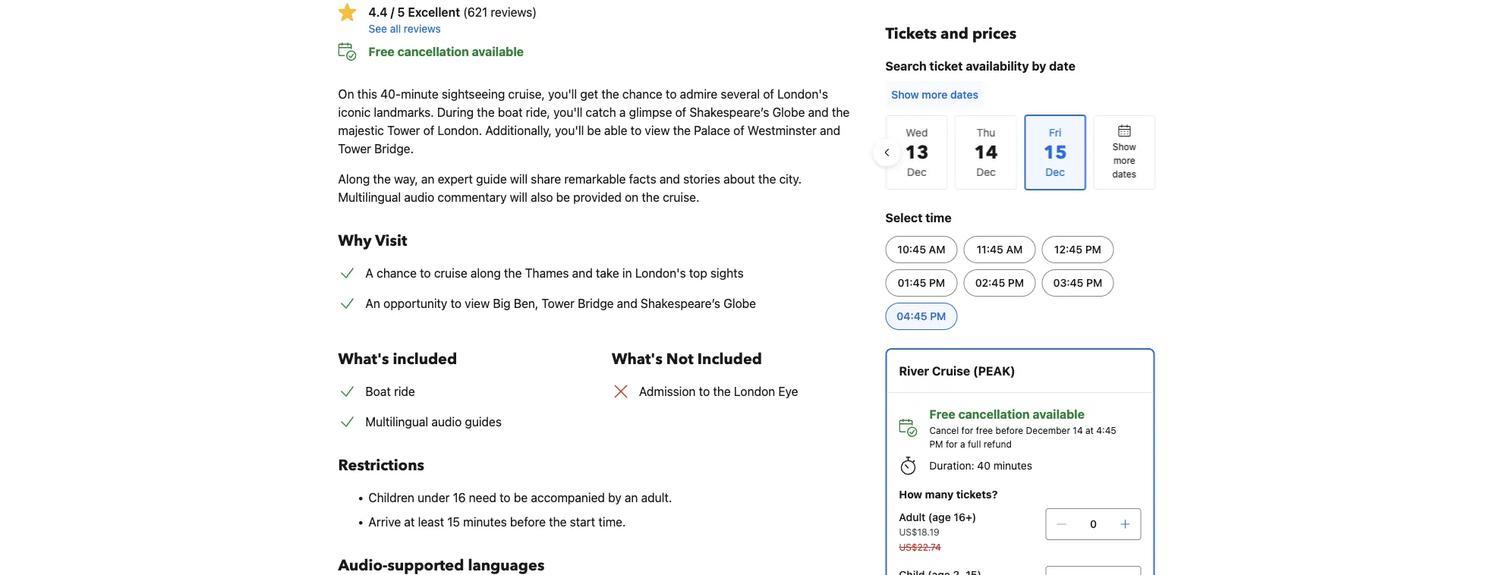 Task type: locate. For each thing, give the bounding box(es) containing it.
0 vertical spatial view
[[645, 123, 670, 138]]

multilingual audio guides
[[366, 415, 502, 429]]

a up able
[[620, 105, 626, 120]]

tower
[[387, 123, 420, 138], [338, 142, 371, 156], [542, 297, 575, 311]]

minutes down refund
[[994, 460, 1033, 472]]

before up refund
[[996, 425, 1024, 436]]

1 horizontal spatial tower
[[387, 123, 420, 138]]

2 what's from the left
[[612, 349, 663, 370]]

share
[[531, 172, 561, 186]]

1 what's from the left
[[338, 349, 389, 370]]

1 horizontal spatial by
[[1032, 59, 1047, 73]]

show more dates
[[892, 88, 979, 101], [1113, 141, 1137, 179]]

1 horizontal spatial show more dates
[[1113, 141, 1137, 179]]

show
[[892, 88, 920, 101], [1113, 141, 1136, 152]]

able
[[605, 123, 628, 138]]

1 vertical spatial 14
[[1073, 425, 1084, 436]]

for up "full"
[[962, 425, 974, 436]]

14 left 4:45
[[1073, 425, 1084, 436]]

shakespeare's
[[690, 105, 770, 120], [641, 297, 721, 311]]

0 vertical spatial before
[[996, 425, 1024, 436]]

0 horizontal spatial 14
[[974, 140, 998, 165]]

what's left not
[[612, 349, 663, 370]]

excellent
[[408, 5, 460, 19]]

1 vertical spatial show more dates button
[[1094, 115, 1156, 190]]

0 vertical spatial free
[[369, 44, 395, 59]]

dec inside wed 13 dec
[[907, 166, 927, 178]]

audio
[[404, 190, 435, 205], [432, 415, 462, 429]]

4.4 / 5 excellent (621 reviews) see all reviews
[[369, 5, 537, 35]]

and
[[941, 24, 969, 44], [809, 105, 829, 120], [820, 123, 841, 138], [660, 172, 680, 186], [572, 266, 593, 281], [617, 297, 638, 311]]

1 horizontal spatial 14
[[1073, 425, 1084, 436]]

search ticket availability by date
[[886, 59, 1076, 73]]

shakespeare's down several
[[690, 105, 770, 120]]

be inside on this 40-minute sightseeing cruise, you'll get the chance to admire several of london's iconic landmarks. during the boat ride, you'll catch a glimpse of shakespeare's globe and the majestic tower of london. additionally, you'll be able to view the palace of westminster and tower bridge.
[[587, 123, 601, 138]]

select
[[886, 211, 923, 225]]

0 horizontal spatial dates
[[951, 88, 979, 101]]

westminster
[[748, 123, 817, 138]]

pm inside free cancellation available cancel for free before december 14 at 4:45 pm for a full refund
[[930, 439, 944, 450]]

pm for 02:45 pm
[[1009, 277, 1025, 289]]

0 horizontal spatial by
[[608, 491, 622, 505]]

1 horizontal spatial what's
[[612, 349, 663, 370]]

globe up westminster
[[773, 105, 805, 120]]

1 horizontal spatial chance
[[623, 87, 663, 101]]

0 horizontal spatial am
[[929, 243, 946, 256]]

0 horizontal spatial what's
[[338, 349, 389, 370]]

1 horizontal spatial dec
[[977, 166, 996, 178]]

minutes down "need"
[[463, 515, 507, 530]]

and up ticket
[[941, 24, 969, 44]]

am for 10:45 am
[[929, 243, 946, 256]]

1 horizontal spatial available
[[1033, 407, 1085, 422]]

1 vertical spatial more
[[1114, 155, 1136, 166]]

be down catch
[[587, 123, 601, 138]]

0 vertical spatial a
[[620, 105, 626, 120]]

region
[[874, 109, 1168, 197]]

1 vertical spatial an
[[625, 491, 638, 505]]

dec inside thu 14 dec
[[977, 166, 996, 178]]

0 horizontal spatial cancellation
[[398, 44, 469, 59]]

0 vertical spatial available
[[472, 44, 524, 59]]

us$18.19
[[900, 527, 940, 538]]

1 horizontal spatial am
[[1007, 243, 1023, 256]]

glimpse
[[629, 105, 672, 120]]

1 horizontal spatial a
[[961, 439, 966, 450]]

to
[[666, 87, 677, 101], [631, 123, 642, 138], [420, 266, 431, 281], [451, 297, 462, 311], [699, 385, 710, 399], [500, 491, 511, 505]]

1 vertical spatial tower
[[338, 142, 371, 156]]

of down the landmarks.
[[424, 123, 435, 138]]

available inside free cancellation available cancel for free before december 14 at 4:45 pm for a full refund
[[1033, 407, 1085, 422]]

pm for 03:45 pm
[[1087, 277, 1103, 289]]

tower down majestic
[[338, 142, 371, 156]]

0 horizontal spatial before
[[510, 515, 546, 530]]

and down in
[[617, 297, 638, 311]]

london's right in
[[636, 266, 686, 281]]

time
[[926, 211, 952, 225]]

an right way,
[[422, 172, 435, 186]]

be up arrive at least 15 minutes before the start time.
[[514, 491, 528, 505]]

0 horizontal spatial available
[[472, 44, 524, 59]]

1 am from the left
[[929, 243, 946, 256]]

0 vertical spatial chance
[[623, 87, 663, 101]]

before
[[996, 425, 1024, 436], [510, 515, 546, 530]]

way,
[[394, 172, 418, 186]]

and inside along the way, an expert guide will share remarkable facts and stories about the city. multilingual audio commentary will also be provided on the cruise.
[[660, 172, 680, 186]]

catch
[[586, 105, 617, 120]]

pm right 04:45
[[931, 310, 947, 323]]

1 vertical spatial dates
[[1113, 169, 1137, 179]]

sights
[[711, 266, 744, 281]]

2 vertical spatial be
[[514, 491, 528, 505]]

1 dec from the left
[[907, 166, 927, 178]]

1 vertical spatial you'll
[[554, 105, 583, 120]]

0 horizontal spatial london's
[[636, 266, 686, 281]]

1 horizontal spatial london's
[[778, 87, 829, 101]]

0 vertical spatial london's
[[778, 87, 829, 101]]

0 vertical spatial show more dates
[[892, 88, 979, 101]]

an
[[366, 297, 381, 311]]

london's up westminster
[[778, 87, 829, 101]]

0 vertical spatial at
[[1086, 425, 1094, 436]]

1 vertical spatial available
[[1033, 407, 1085, 422]]

pm for 04:45 pm
[[931, 310, 947, 323]]

boat
[[498, 105, 523, 120]]

1 vertical spatial will
[[510, 190, 528, 205]]

pm for 12:45 pm
[[1086, 243, 1102, 256]]

0 vertical spatial show more dates button
[[886, 81, 985, 109]]

along
[[338, 172, 370, 186]]

shakespeare's inside on this 40-minute sightseeing cruise, you'll get the chance to admire several of london's iconic landmarks. during the boat ride, you'll catch a glimpse of shakespeare's globe and the majestic tower of london. additionally, you'll be able to view the palace of westminster and tower bridge.
[[690, 105, 770, 120]]

show more dates button
[[886, 81, 985, 109], [1094, 115, 1156, 190]]

pm right 02:45
[[1009, 277, 1025, 289]]

1 vertical spatial cancellation
[[959, 407, 1030, 422]]

minute
[[401, 87, 439, 101]]

a left "full"
[[961, 439, 966, 450]]

globe
[[773, 105, 805, 120], [724, 297, 757, 311]]

1 horizontal spatial show
[[1113, 141, 1136, 152]]

thu 14 dec
[[974, 126, 998, 178]]

dec for 14
[[977, 166, 996, 178]]

of right palace
[[734, 123, 745, 138]]

0 vertical spatial minutes
[[994, 460, 1033, 472]]

1 horizontal spatial view
[[645, 123, 670, 138]]

in
[[623, 266, 632, 281]]

at
[[1086, 425, 1094, 436], [404, 515, 415, 530]]

available
[[472, 44, 524, 59], [1033, 407, 1085, 422]]

you'll
[[548, 87, 577, 101], [554, 105, 583, 120], [555, 123, 584, 138]]

free
[[977, 425, 994, 436]]

sightseeing
[[442, 87, 505, 101]]

to right "need"
[[500, 491, 511, 505]]

0 horizontal spatial an
[[422, 172, 435, 186]]

pm right 12:45
[[1086, 243, 1102, 256]]

0 horizontal spatial at
[[404, 515, 415, 530]]

0 vertical spatial be
[[587, 123, 601, 138]]

tower down a chance to cruise along the thames and take in london's top sights
[[542, 297, 575, 311]]

2 horizontal spatial tower
[[542, 297, 575, 311]]

top
[[689, 266, 708, 281]]

cancellation down reviews
[[398, 44, 469, 59]]

time.
[[599, 515, 626, 530]]

am right 10:45
[[929, 243, 946, 256]]

cruise
[[933, 364, 971, 379]]

to down what's not included
[[699, 385, 710, 399]]

1 horizontal spatial globe
[[773, 105, 805, 120]]

be inside along the way, an expert guide will share remarkable facts and stories about the city. multilingual audio commentary will also be provided on the cruise.
[[556, 190, 570, 205]]

1 horizontal spatial more
[[1114, 155, 1136, 166]]

view left big at the bottom
[[465, 297, 490, 311]]

a
[[620, 105, 626, 120], [961, 439, 966, 450]]

the
[[602, 87, 620, 101], [477, 105, 495, 120], [832, 105, 850, 120], [673, 123, 691, 138], [373, 172, 391, 186], [759, 172, 776, 186], [642, 190, 660, 205], [504, 266, 522, 281], [713, 385, 731, 399], [549, 515, 567, 530]]

1 vertical spatial at
[[404, 515, 415, 530]]

cancellation up 'free'
[[959, 407, 1030, 422]]

1 vertical spatial chance
[[377, 266, 417, 281]]

dates
[[951, 88, 979, 101], [1113, 169, 1137, 179]]

audio down way,
[[404, 190, 435, 205]]

tower down the landmarks.
[[387, 123, 420, 138]]

search
[[886, 59, 927, 73]]

16+)
[[954, 512, 977, 524]]

0 vertical spatial more
[[922, 88, 948, 101]]

region containing 13
[[874, 109, 1168, 197]]

pm down cancel
[[930, 439, 944, 450]]

an
[[422, 172, 435, 186], [625, 491, 638, 505]]

available for free cancellation available cancel for free before december 14 at 4:45 pm for a full refund
[[1033, 407, 1085, 422]]

0 horizontal spatial a
[[620, 105, 626, 120]]

what's up boat
[[338, 349, 389, 370]]

by up time.
[[608, 491, 622, 505]]

02:45 pm
[[976, 277, 1025, 289]]

view
[[645, 123, 670, 138], [465, 297, 490, 311]]

boat ride
[[366, 385, 415, 399]]

1 vertical spatial minutes
[[463, 515, 507, 530]]

before down children under 16 need to be accompanied by an adult.
[[510, 515, 546, 530]]

cancellation inside free cancellation available cancel for free before december 14 at 4:45 pm for a full refund
[[959, 407, 1030, 422]]

03:45 pm
[[1054, 277, 1103, 289]]

13
[[905, 140, 929, 165]]

free inside free cancellation available cancel for free before december 14 at 4:45 pm for a full refund
[[930, 407, 956, 422]]

10:45
[[898, 243, 927, 256]]

0 vertical spatial cancellation
[[398, 44, 469, 59]]

1 vertical spatial free
[[930, 407, 956, 422]]

dec down the thu
[[977, 166, 996, 178]]

0 horizontal spatial free
[[369, 44, 395, 59]]

be
[[587, 123, 601, 138], [556, 190, 570, 205], [514, 491, 528, 505]]

40-
[[381, 87, 401, 101]]

at left least
[[404, 515, 415, 530]]

available down reviews)
[[472, 44, 524, 59]]

0 horizontal spatial dec
[[907, 166, 927, 178]]

for down cancel
[[946, 439, 958, 450]]

0 vertical spatial globe
[[773, 105, 805, 120]]

dec for 13
[[907, 166, 927, 178]]

shakespeare's down top
[[641, 297, 721, 311]]

pm right "01:45" at the right of the page
[[930, 277, 946, 289]]

0 vertical spatial 14
[[974, 140, 998, 165]]

london
[[734, 385, 776, 399]]

dec down the 13
[[907, 166, 927, 178]]

at inside free cancellation available cancel for free before december 14 at 4:45 pm for a full refund
[[1086, 425, 1094, 436]]

0 vertical spatial an
[[422, 172, 435, 186]]

1 vertical spatial view
[[465, 297, 490, 311]]

1 horizontal spatial cancellation
[[959, 407, 1030, 422]]

ticket
[[930, 59, 963, 73]]

0 vertical spatial you'll
[[548, 87, 577, 101]]

0 vertical spatial shakespeare's
[[690, 105, 770, 120]]

london's inside on this 40-minute sightseeing cruise, you'll get the chance to admire several of london's iconic landmarks. during the boat ride, you'll catch a glimpse of shakespeare's globe and the majestic tower of london. additionally, you'll be able to view the palace of westminster and tower bridge.
[[778, 87, 829, 101]]

view down glimpse
[[645, 123, 670, 138]]

take
[[596, 266, 620, 281]]

1 vertical spatial a
[[961, 439, 966, 450]]

1 vertical spatial show
[[1113, 141, 1136, 152]]

1 vertical spatial shakespeare's
[[641, 297, 721, 311]]

globe inside on this 40-minute sightseeing cruise, you'll get the chance to admire several of london's iconic landmarks. during the boat ride, you'll catch a glimpse of shakespeare's globe and the majestic tower of london. additionally, you'll be able to view the palace of westminster and tower bridge.
[[773, 105, 805, 120]]

2 dec from the left
[[977, 166, 996, 178]]

0 horizontal spatial minutes
[[463, 515, 507, 530]]

am right the 11:45
[[1007, 243, 1023, 256]]

free up cancel
[[930, 407, 956, 422]]

multilingual down along
[[338, 190, 401, 205]]

0 vertical spatial show
[[892, 88, 920, 101]]

multilingual
[[338, 190, 401, 205], [366, 415, 428, 429]]

chance up glimpse
[[623, 87, 663, 101]]

0 vertical spatial multilingual
[[338, 190, 401, 205]]

of down admire on the left of page
[[676, 105, 687, 120]]

boat
[[366, 385, 391, 399]]

reviews)
[[491, 5, 537, 19]]

available up december
[[1033, 407, 1085, 422]]

02:45
[[976, 277, 1006, 289]]

globe down 'sights'
[[724, 297, 757, 311]]

1 vertical spatial for
[[946, 439, 958, 450]]

an left adult.
[[625, 491, 638, 505]]

cruise,
[[508, 87, 545, 101]]

at left 4:45
[[1086, 425, 1094, 436]]

1 horizontal spatial at
[[1086, 425, 1094, 436]]

by left the date
[[1032, 59, 1047, 73]]

why visit
[[338, 231, 407, 252]]

and right westminster
[[820, 123, 841, 138]]

not
[[667, 349, 694, 370]]

palace
[[694, 123, 731, 138]]

will left 'share'
[[510, 172, 528, 186]]

london's
[[778, 87, 829, 101], [636, 266, 686, 281]]

and up cruise.
[[660, 172, 680, 186]]

0 vertical spatial audio
[[404, 190, 435, 205]]

2 horizontal spatial be
[[587, 123, 601, 138]]

1 vertical spatial show more dates
[[1113, 141, 1137, 179]]

1 horizontal spatial be
[[556, 190, 570, 205]]

an opportunity to view big ben, tower bridge and shakespeare's globe
[[366, 297, 757, 311]]

14 down the thu
[[974, 140, 998, 165]]

2 will from the top
[[510, 190, 528, 205]]

to right able
[[631, 123, 642, 138]]

2 am from the left
[[1007, 243, 1023, 256]]

1 horizontal spatial an
[[625, 491, 638, 505]]

free down see
[[369, 44, 395, 59]]

chance right a
[[377, 266, 417, 281]]

an inside along the way, an expert guide will share remarkable facts and stories about the city. multilingual audio commentary will also be provided on the cruise.
[[422, 172, 435, 186]]

audio left guides
[[432, 415, 462, 429]]

along
[[471, 266, 501, 281]]

2 vertical spatial you'll
[[555, 123, 584, 138]]

will left also
[[510, 190, 528, 205]]

1 vertical spatial be
[[556, 190, 570, 205]]

pm right the 03:45
[[1087, 277, 1103, 289]]

be right also
[[556, 190, 570, 205]]

multilingual down the boat ride at the bottom left
[[366, 415, 428, 429]]

1 horizontal spatial for
[[962, 425, 974, 436]]



Task type: vqa. For each thing, say whether or not it's contained in the screenshot.
the catch
yes



Task type: describe. For each thing, give the bounding box(es) containing it.
14 inside free cancellation available cancel for free before december 14 at 4:45 pm for a full refund
[[1073, 425, 1084, 436]]

free cancellation available
[[369, 44, 524, 59]]

ride,
[[526, 105, 551, 120]]

1 horizontal spatial minutes
[[994, 460, 1033, 472]]

stories
[[684, 172, 721, 186]]

additionally,
[[486, 123, 552, 138]]

cancellation for free cancellation available cancel for free before december 14 at 4:45 pm for a full refund
[[959, 407, 1030, 422]]

of right several
[[764, 87, 775, 101]]

0 horizontal spatial globe
[[724, 297, 757, 311]]

admission
[[639, 385, 696, 399]]

remarkable
[[565, 172, 626, 186]]

to down cruise
[[451, 297, 462, 311]]

london.
[[438, 123, 482, 138]]

admire
[[680, 87, 718, 101]]

what's not included
[[612, 349, 763, 370]]

04:45 pm
[[897, 310, 947, 323]]

bridge
[[578, 297, 614, 311]]

0 horizontal spatial for
[[946, 439, 958, 450]]

opportunity
[[384, 297, 448, 311]]

december
[[1027, 425, 1071, 436]]

reviews
[[404, 22, 441, 35]]

need
[[469, 491, 497, 505]]

ben,
[[514, 297, 539, 311]]

ride
[[394, 385, 415, 399]]

/
[[391, 5, 395, 19]]

1 vertical spatial audio
[[432, 415, 462, 429]]

01:45 pm
[[898, 277, 946, 289]]

chance inside on this 40-minute sightseeing cruise, you'll get the chance to admire several of london's iconic landmarks. during the boat ride, you'll catch a glimpse of shakespeare's globe and the majestic tower of london. additionally, you'll be able to view the palace of westminster and tower bridge.
[[623, 87, 663, 101]]

thu
[[977, 126, 996, 139]]

a
[[366, 266, 374, 281]]

wed
[[906, 126, 928, 139]]

1 vertical spatial london's
[[636, 266, 686, 281]]

audio inside along the way, an expert guide will share remarkable facts and stories about the city. multilingual audio commentary will also be provided on the cruise.
[[404, 190, 435, 205]]

pm for 01:45 pm
[[930, 277, 946, 289]]

and left take
[[572, 266, 593, 281]]

what's for what's not included
[[612, 349, 663, 370]]

and up westminster
[[809, 105, 829, 120]]

0 vertical spatial dates
[[951, 88, 979, 101]]

a inside free cancellation available cancel for free before december 14 at 4:45 pm for a full refund
[[961, 439, 966, 450]]

majestic
[[338, 123, 384, 138]]

also
[[531, 190, 553, 205]]

(peak)
[[974, 364, 1016, 379]]

1 horizontal spatial dates
[[1113, 169, 1137, 179]]

free for free cancellation available cancel for free before december 14 at 4:45 pm for a full refund
[[930, 407, 956, 422]]

more inside show more dates
[[1114, 155, 1136, 166]]

0 horizontal spatial show
[[892, 88, 920, 101]]

0 vertical spatial tower
[[387, 123, 420, 138]]

about
[[724, 172, 756, 186]]

1 will from the top
[[510, 172, 528, 186]]

to left cruise
[[420, 266, 431, 281]]

start
[[570, 515, 596, 530]]

2 vertical spatial tower
[[542, 297, 575, 311]]

under
[[418, 491, 450, 505]]

11:45 am
[[977, 243, 1023, 256]]

1 vertical spatial before
[[510, 515, 546, 530]]

commentary
[[438, 190, 507, 205]]

tickets?
[[957, 489, 998, 501]]

10:45 am
[[898, 243, 946, 256]]

adult
[[900, 512, 926, 524]]

all
[[390, 22, 401, 35]]

on
[[625, 190, 639, 205]]

adult (age 16+) us$18.19
[[900, 512, 977, 538]]

thames
[[525, 266, 569, 281]]

0
[[1091, 518, 1097, 531]]

river
[[900, 364, 930, 379]]

cancellation for free cancellation available
[[398, 44, 469, 59]]

free for free cancellation available
[[369, 44, 395, 59]]

a inside on this 40-minute sightseeing cruise, you'll get the chance to admire several of london's iconic landmarks. during the boat ride, you'll catch a glimpse of shakespeare's globe and the majestic tower of london. additionally, you'll be able to view the palace of westminster and tower bridge.
[[620, 105, 626, 120]]

12:45 pm
[[1055, 243, 1102, 256]]

least
[[418, 515, 444, 530]]

provided
[[574, 190, 622, 205]]

(621
[[463, 5, 488, 19]]

included
[[393, 349, 457, 370]]

0 horizontal spatial show more dates button
[[886, 81, 985, 109]]

tickets and prices
[[886, 24, 1017, 44]]

wed 13 dec
[[905, 126, 929, 178]]

01:45
[[898, 277, 927, 289]]

see
[[369, 22, 387, 35]]

adult.
[[641, 491, 672, 505]]

16
[[453, 491, 466, 505]]

0 vertical spatial by
[[1032, 59, 1047, 73]]

restrictions
[[338, 456, 425, 477]]

0 horizontal spatial tower
[[338, 142, 371, 156]]

during
[[437, 105, 474, 120]]

before inside free cancellation available cancel for free before december 14 at 4:45 pm for a full refund
[[996, 425, 1024, 436]]

date
[[1050, 59, 1076, 73]]

1 vertical spatial by
[[608, 491, 622, 505]]

several
[[721, 87, 760, 101]]

children under 16 need to be accompanied by an adult.
[[369, 491, 672, 505]]

what's included
[[338, 349, 457, 370]]

see all reviews button
[[369, 21, 862, 36]]

15
[[448, 515, 460, 530]]

0 vertical spatial for
[[962, 425, 974, 436]]

expert
[[438, 172, 473, 186]]

view inside on this 40-minute sightseeing cruise, you'll get the chance to admire several of london's iconic landmarks. during the boat ride, you'll catch a glimpse of shakespeare's globe and the majestic tower of london. additionally, you'll be able to view the palace of westminster and tower bridge.
[[645, 123, 670, 138]]

03:45
[[1054, 277, 1084, 289]]

facts
[[629, 172, 657, 186]]

0 horizontal spatial be
[[514, 491, 528, 505]]

many
[[926, 489, 954, 501]]

(age
[[929, 512, 951, 524]]

on
[[338, 87, 354, 101]]

multilingual inside along the way, an expert guide will share remarkable facts and stories about the city. multilingual audio commentary will also be provided on the cruise.
[[338, 190, 401, 205]]

admission to the london eye
[[639, 385, 799, 399]]

1 vertical spatial multilingual
[[366, 415, 428, 429]]

on this 40-minute sightseeing cruise, you'll get the chance to admire several of london's iconic landmarks. during the boat ride, you'll catch a glimpse of shakespeare's globe and the majestic tower of london. additionally, you'll be able to view the palace of westminster and tower bridge.
[[338, 87, 850, 156]]

show inside show more dates
[[1113, 141, 1136, 152]]

along the way, an expert guide will share remarkable facts and stories about the city. multilingual audio commentary will also be provided on the cruise.
[[338, 172, 802, 205]]

available for free cancellation available
[[472, 44, 524, 59]]

accompanied
[[531, 491, 605, 505]]

guides
[[465, 415, 502, 429]]

us$22.74
[[900, 542, 942, 553]]

4:45
[[1097, 425, 1117, 436]]

0 horizontal spatial view
[[465, 297, 490, 311]]

cancel
[[930, 425, 959, 436]]

0 horizontal spatial chance
[[377, 266, 417, 281]]

this
[[358, 87, 378, 101]]

0 horizontal spatial more
[[922, 88, 948, 101]]

full
[[968, 439, 982, 450]]

big
[[493, 297, 511, 311]]

to up glimpse
[[666, 87, 677, 101]]

select time
[[886, 211, 952, 225]]

11:45
[[977, 243, 1004, 256]]

eye
[[779, 385, 799, 399]]

4.4
[[369, 5, 388, 19]]

children
[[369, 491, 415, 505]]

guide
[[476, 172, 507, 186]]

availability
[[966, 59, 1030, 73]]

am for 11:45 am
[[1007, 243, 1023, 256]]

what's for what's included
[[338, 349, 389, 370]]

refund
[[984, 439, 1012, 450]]



